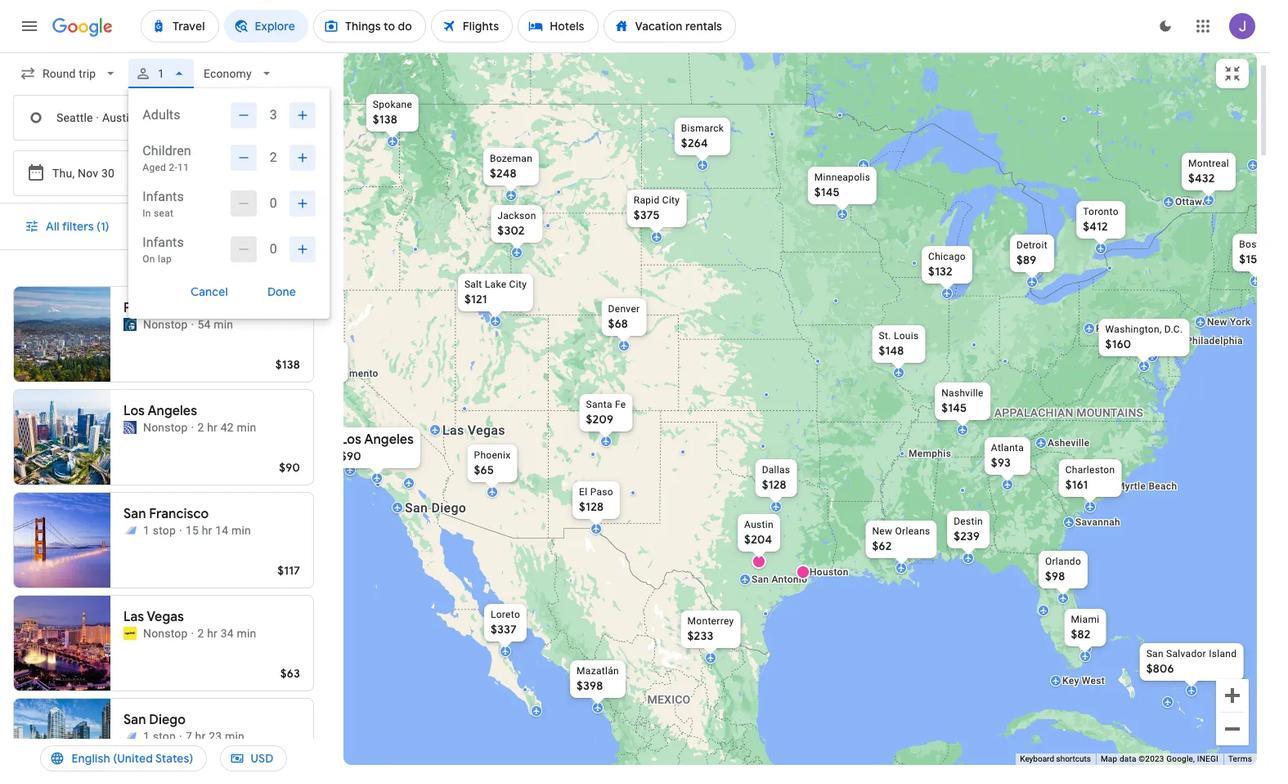 Task type: vqa. For each thing, say whether or not it's contained in the screenshot.


Task type: locate. For each thing, give the bounding box(es) containing it.
0 vertical spatial las
[[442, 423, 464, 439]]

stop up states)
[[153, 731, 176, 744]]

0 vertical spatial 0
[[270, 196, 277, 211]]

city inside the salt lake city $121
[[509, 279, 527, 290]]

filters
[[62, 219, 94, 234]]

0 vertical spatial  image
[[191, 420, 194, 436]]

34
[[221, 628, 234, 641]]

1 vertical spatial houston
[[810, 567, 849, 578]]

0 vertical spatial $145
[[814, 185, 840, 200]]

209 US dollars text field
[[586, 412, 613, 427]]

frontier and spirit image down san francisco on the left
[[124, 524, 137, 538]]

Return text field
[[176, 151, 258, 196]]

$128 down dallas
[[762, 478, 786, 493]]

204 US dollars text field
[[744, 533, 772, 547]]

1 vertical spatial las vegas
[[124, 610, 184, 626]]

 image
[[191, 420, 194, 436], [191, 626, 194, 642]]

128 US dollars text field
[[762, 478, 786, 493]]

keyboard shortcuts button
[[1020, 754, 1091, 766]]

min for 15 hr 14 min
[[232, 524, 251, 538]]

1 vertical spatial los
[[340, 432, 361, 448]]

$151
[[1239, 252, 1262, 267]]

map
[[1101, 755, 1118, 764]]

new orleans $62
[[872, 526, 930, 554]]

$68
[[608, 317, 628, 331]]

0 horizontal spatial houston
[[145, 111, 189, 124]]

austin inside filters form
[[102, 111, 136, 124]]

2 vertical spatial 2
[[198, 628, 204, 641]]

1 horizontal spatial $128
[[762, 478, 786, 493]]

denver $68
[[608, 304, 640, 331]]

54 min
[[198, 318, 233, 331]]

las vegas up phoenix
[[442, 423, 505, 439]]

2 1 stop from the top
[[143, 731, 176, 744]]

keyboard shortcuts
[[1020, 755, 1091, 764]]

1 vertical spatial diego
[[149, 713, 186, 729]]

salt
[[464, 279, 482, 290]]

1 vertical spatial infants
[[143, 235, 184, 250]]

york
[[1230, 317, 1251, 328]]

42
[[221, 421, 234, 434]]

2 stop from the top
[[153, 731, 176, 744]]

0 vertical spatial 1 stop
[[143, 524, 176, 538]]

1 inside popup button
[[158, 67, 165, 80]]

0 horizontal spatial $138
[[276, 358, 300, 372]]

1 vertical spatial $138
[[276, 358, 300, 372]]

0 horizontal spatial angeles
[[148, 403, 197, 420]]

$128 down el on the left
[[579, 500, 604, 515]]

paso
[[590, 487, 613, 498]]

264 US dollars text field
[[681, 136, 708, 151]]

None field
[[13, 59, 125, 88], [197, 59, 281, 88], [13, 59, 125, 88], [197, 59, 281, 88]]

2 vertical spatial nonstop
[[143, 628, 188, 641]]

0 horizontal spatial vegas
[[147, 610, 184, 626]]

2
[[270, 150, 277, 165], [198, 421, 204, 434], [198, 628, 204, 641]]

stop for diego
[[153, 731, 176, 744]]

0 horizontal spatial los
[[124, 403, 145, 420]]

d.c.
[[1164, 324, 1183, 335]]

hr left "34"
[[207, 628, 218, 641]]

1 for francisco
[[143, 524, 150, 538]]

united image
[[124, 421, 137, 434]]

san francisco
[[124, 506, 209, 523]]

0 vertical spatial stop
[[153, 524, 176, 538]]

alaska image
[[124, 318, 137, 331]]

salvador
[[1166, 649, 1206, 660]]

None text field
[[13, 95, 160, 141]]

0 horizontal spatial $128
[[579, 500, 604, 515]]

1 horizontal spatial angeles
[[364, 432, 414, 448]]

239 US dollars text field
[[954, 529, 980, 544]]

las right los angeles $90
[[442, 423, 464, 439]]

432 US dollars text field
[[1188, 171, 1215, 186]]

min right 42
[[237, 421, 256, 434]]

· right seattle
[[96, 111, 99, 124]]

1 horizontal spatial vegas
[[467, 423, 505, 439]]

1 vertical spatial austin
[[744, 520, 773, 531]]

houston right antonio
[[810, 567, 849, 578]]

all filters (1) button
[[15, 207, 123, 246]]

$239
[[954, 529, 980, 544]]

hr right 15
[[202, 524, 212, 538]]

0 horizontal spatial ·
[[96, 111, 99, 124]]

stop down san francisco on the left
[[153, 524, 176, 538]]

1 horizontal spatial $138
[[372, 112, 397, 127]]

min for 2 hr 34 min
[[237, 628, 256, 641]]

san diego
[[405, 501, 466, 516], [124, 713, 186, 729]]

1 1 stop from the top
[[143, 524, 176, 538]]

0 horizontal spatial las vegas
[[124, 610, 184, 626]]

 image left 2 hr 34 min
[[191, 626, 194, 642]]

0 vertical spatial infants
[[143, 189, 184, 205]]

frontier and spirit image
[[124, 524, 137, 538], [124, 731, 137, 744]]

hr left 42
[[207, 421, 218, 434]]

0 horizontal spatial $145
[[814, 185, 840, 200]]

2 vertical spatial 1
[[143, 731, 150, 744]]

1 infants from the top
[[143, 189, 184, 205]]

0 vertical spatial nonstop
[[143, 318, 188, 331]]

128 US dollars text field
[[579, 500, 604, 515]]

dallas $128
[[762, 465, 790, 493]]

1 vertical spatial 2
[[198, 421, 204, 434]]

2 nonstop from the top
[[143, 421, 188, 434]]

1 up adults
[[158, 67, 165, 80]]

infants for infants on lap
[[143, 235, 184, 250]]

398 US dollars text field
[[576, 679, 603, 694]]

©2023
[[1139, 755, 1165, 764]]

nonstop right the spirit image
[[143, 628, 188, 641]]

0 vertical spatial $138
[[372, 112, 397, 127]]

louis
[[894, 331, 919, 342]]

$145 down nashville
[[941, 401, 967, 416]]

las vegas up the spirit image
[[124, 610, 184, 626]]

0 vertical spatial los
[[124, 403, 145, 420]]

min right "34"
[[237, 628, 256, 641]]

1 horizontal spatial las
[[442, 423, 464, 439]]

90 US dollars text field
[[340, 449, 361, 464]]

$398
[[576, 679, 603, 694]]

savannah
[[1075, 517, 1120, 529]]

$90 right $90 text box in the bottom left of the page
[[340, 449, 361, 464]]

1 stop up states)
[[143, 731, 176, 744]]

 image for las vegas
[[191, 626, 194, 642]]

1 stop down san francisco on the left
[[143, 524, 176, 538]]

children
[[143, 143, 191, 159]]

san salvador island $806
[[1146, 649, 1237, 677]]

15 hr 14 min
[[186, 524, 251, 538]]

161 US dollars text field
[[1065, 478, 1088, 493]]

89 US dollars text field
[[1017, 253, 1037, 268]]

nonstop for las vegas
[[143, 628, 188, 641]]

$138 left sacramento
[[276, 358, 300, 372]]

2 down 3
[[270, 150, 277, 165]]

new
[[1207, 317, 1227, 328], [872, 526, 892, 538]]

1 vertical spatial  image
[[191, 626, 194, 642]]

1 horizontal spatial ·
[[139, 111, 142, 124]]

none text field inside filters form
[[13, 95, 160, 141]]

stop
[[153, 524, 176, 538], [153, 731, 176, 744]]

seat
[[154, 208, 174, 219]]

fe
[[615, 399, 626, 411]]

2 0 from the top
[[270, 241, 277, 257]]

number of passengers dialog
[[129, 88, 330, 319]]

angeles inside los angeles $90
[[364, 432, 414, 448]]

$90 left $90 text field
[[279, 461, 300, 475]]

0 vertical spatial 1
[[158, 67, 165, 80]]

1 horizontal spatial san diego
[[405, 501, 466, 516]]

diego
[[431, 501, 466, 516], [149, 713, 186, 729]]

138 US dollars text field
[[372, 112, 397, 127]]

los up $90 text field
[[340, 432, 361, 448]]

$145 inside minneapolis $145
[[814, 185, 840, 200]]

loreto $337
[[490, 610, 520, 637]]

1 frontier and spirit image from the top
[[124, 524, 137, 538]]

1 vertical spatial las
[[124, 610, 144, 626]]

2 left 42
[[198, 421, 204, 434]]

terms link
[[1229, 755, 1253, 764]]

data
[[1120, 755, 1137, 764]]

63 US dollars text field
[[280, 667, 300, 681]]

0 horizontal spatial city
[[509, 279, 527, 290]]

0 horizontal spatial new
[[872, 526, 892, 538]]

map data ©2023 google, inegi
[[1101, 755, 1219, 764]]

1 vertical spatial angeles
[[364, 432, 414, 448]]

1 vertical spatial nonstop
[[143, 421, 188, 434]]

2  image from the top
[[191, 626, 194, 642]]

 image for los angeles
[[191, 420, 194, 436]]

$145 down minneapolis
[[814, 185, 840, 200]]

infants
[[143, 189, 184, 205], [143, 235, 184, 250]]

0 vertical spatial new
[[1207, 317, 1227, 328]]

frontier and spirit image up english (united states)
[[124, 731, 137, 744]]

$138 down "spokane" at the top of page
[[372, 112, 397, 127]]

infants for infants in seat
[[143, 189, 184, 205]]

0 vertical spatial san diego
[[405, 501, 466, 516]]

1 stop from the top
[[153, 524, 176, 538]]

about these results
[[204, 264, 294, 276]]

2 frontier and spirit image from the top
[[124, 731, 137, 744]]

memphis
[[909, 448, 951, 460]]

pittsburgh
[[1096, 323, 1144, 335]]

philadelphia
[[1186, 335, 1243, 347]]

min right the 14
[[232, 524, 251, 538]]

hr right 7
[[195, 731, 206, 744]]

nonstop down portland
[[143, 318, 188, 331]]

1 horizontal spatial houston
[[810, 567, 849, 578]]

austin left adults
[[102, 111, 136, 124]]

2 infants from the top
[[143, 235, 184, 250]]

1 vertical spatial $128
[[579, 500, 604, 515]]

$145 inside nashville $145
[[941, 401, 967, 416]]

seattle
[[56, 111, 93, 124]]

myrtle beach
[[1116, 481, 1177, 493]]

los angeles $90
[[340, 432, 414, 464]]

1  image from the top
[[191, 420, 194, 436]]

$138 inside spokane $138
[[372, 112, 397, 127]]

austin up $204 text field
[[744, 520, 773, 531]]

lake
[[485, 279, 506, 290]]

0 vertical spatial $128
[[762, 478, 786, 493]]

houston up children
[[145, 111, 189, 124]]

2 left "34"
[[198, 628, 204, 641]]

flights only
[[139, 219, 201, 234]]

$121
[[464, 292, 487, 307]]

0 vertical spatial city
[[662, 195, 680, 206]]

nonstop down los angeles
[[143, 421, 188, 434]]

0 horizontal spatial san diego
[[124, 713, 186, 729]]

city right lake
[[509, 279, 527, 290]]

1 for diego
[[143, 731, 150, 744]]

mexico
[[647, 694, 690, 707]]

93 US dollars text field
[[991, 456, 1011, 470]]

1 vertical spatial vegas
[[147, 610, 184, 626]]

0 vertical spatial frontier and spirit image
[[124, 524, 137, 538]]

0 vertical spatial austin
[[102, 111, 136, 124]]

1 down san francisco on the left
[[143, 524, 150, 538]]

1 0 from the top
[[270, 196, 277, 211]]

los inside los angeles $90
[[340, 432, 361, 448]]

1 horizontal spatial los
[[340, 432, 361, 448]]

1 vertical spatial new
[[872, 526, 892, 538]]

1 nonstop from the top
[[143, 318, 188, 331]]

austin
[[102, 111, 136, 124], [744, 520, 773, 531]]

0 vertical spatial 2
[[270, 150, 277, 165]]

min right 23
[[225, 731, 245, 744]]

english
[[72, 752, 110, 767]]

nashville
[[941, 388, 984, 399]]

ottawa
[[1175, 196, 1208, 208]]

3 nonstop from the top
[[143, 628, 188, 641]]

1 up the "(united"
[[143, 731, 150, 744]]

$432
[[1188, 171, 1215, 186]]

1 vertical spatial city
[[509, 279, 527, 290]]

hr for 14
[[202, 524, 212, 538]]

1 horizontal spatial las vegas
[[442, 423, 505, 439]]

65 US dollars text field
[[474, 463, 494, 478]]

seattle · austin · houston
[[56, 111, 189, 124]]

in
[[143, 208, 151, 219]]

vegas
[[467, 423, 505, 439], [147, 610, 184, 626]]

· left adults
[[139, 111, 142, 124]]

$145
[[814, 185, 840, 200], [941, 401, 967, 416]]

1 vertical spatial frontier and spirit image
[[124, 731, 137, 744]]

0 right return text box
[[270, 196, 277, 211]]

0 up the results
[[270, 241, 277, 257]]

las up the spirit image
[[124, 610, 144, 626]]

1 horizontal spatial city
[[662, 195, 680, 206]]

62 US dollars text field
[[872, 539, 892, 554]]

angeles for los angeles $90
[[364, 432, 414, 448]]

1 vertical spatial $145
[[941, 401, 967, 416]]

0 vertical spatial vegas
[[467, 423, 505, 439]]

new up philadelphia
[[1207, 317, 1227, 328]]

$160
[[1105, 337, 1131, 352]]

1 vertical spatial stop
[[153, 731, 176, 744]]

los up united image
[[124, 403, 145, 420]]

chicago $132
[[928, 251, 966, 279]]

infants up lap
[[143, 235, 184, 250]]

121 US dollars text field
[[464, 292, 487, 307]]

santa
[[586, 399, 612, 411]]

1 vertical spatial 0
[[270, 241, 277, 257]]

1 vertical spatial 1
[[143, 524, 150, 538]]

1 vertical spatial san diego
[[124, 713, 186, 729]]

atlanta
[[991, 443, 1024, 454]]

new inside new orleans $62
[[872, 526, 892, 538]]

san left francisco
[[124, 506, 146, 523]]

stop for francisco
[[153, 524, 176, 538]]

1 horizontal spatial new
[[1207, 317, 1227, 328]]

54
[[198, 318, 211, 331]]

$264
[[681, 136, 708, 151]]

2 for los angeles
[[198, 421, 204, 434]]

375 US dollars text field
[[633, 208, 660, 223]]

$90 inside los angeles $90
[[340, 449, 361, 464]]

0 vertical spatial houston
[[145, 111, 189, 124]]

vegas inside map region
[[467, 423, 505, 439]]

1 horizontal spatial austin
[[744, 520, 773, 531]]

houston inside filters form
[[145, 111, 189, 124]]

san up '$806'
[[1146, 649, 1164, 660]]

loreto
[[490, 610, 520, 621]]

1 horizontal spatial $145
[[941, 401, 967, 416]]

 image
[[191, 317, 194, 333]]

0 horizontal spatial austin
[[102, 111, 136, 124]]

0 vertical spatial las vegas
[[442, 423, 505, 439]]

infants up seat
[[143, 189, 184, 205]]

done
[[268, 285, 296, 299]]

hr for 34
[[207, 628, 218, 641]]

 image left 2 hr 42 min
[[191, 420, 194, 436]]

1 horizontal spatial $90
[[340, 449, 361, 464]]

151 US dollars text field
[[1239, 252, 1262, 267]]

orlando $98
[[1045, 556, 1081, 584]]

city right "rapid" at the top of the page
[[662, 195, 680, 206]]

0 vertical spatial diego
[[431, 501, 466, 516]]

1 vertical spatial 1 stop
[[143, 731, 176, 744]]

1 horizontal spatial diego
[[431, 501, 466, 516]]

city
[[662, 195, 680, 206], [509, 279, 527, 290]]

min for 2 hr 42 min
[[237, 421, 256, 434]]

new up $62 'text field'
[[872, 526, 892, 538]]

city inside rapid city $375
[[662, 195, 680, 206]]

0
[[270, 196, 277, 211], [270, 241, 277, 257]]

nonstop for los angeles
[[143, 421, 188, 434]]

0 vertical spatial angeles
[[148, 403, 197, 420]]



Task type: describe. For each thing, give the bounding box(es) containing it.
main menu image
[[20, 16, 39, 36]]

san down los angeles $90
[[405, 501, 428, 516]]

cancel
[[191, 285, 229, 299]]

2 hr 34 min
[[198, 628, 256, 641]]

129 US dollars text field
[[276, 770, 300, 779]]

$412
[[1083, 219, 1108, 234]]

spokane
[[372, 99, 412, 110]]

7 hr 23 min
[[186, 731, 245, 744]]

austin inside map region
[[744, 520, 773, 531]]

hr for 23
[[195, 731, 206, 744]]

11
[[178, 162, 189, 173]]

adults
[[143, 107, 180, 123]]

bozeman $248
[[490, 153, 532, 181]]

houston inside map region
[[810, 567, 849, 578]]

orlando
[[1045, 556, 1081, 568]]

usd
[[251, 752, 274, 767]]

san antonio
[[751, 574, 807, 586]]

68 US dollars text field
[[608, 317, 628, 331]]

view smaller map image
[[1223, 64, 1243, 83]]

island
[[1209, 649, 1237, 660]]

myrtle
[[1116, 481, 1146, 493]]

minneapolis $145
[[814, 172, 870, 200]]

min for 7 hr 23 min
[[225, 731, 245, 744]]

price button
[[310, 214, 375, 240]]

asheville
[[1048, 438, 1090, 449]]

on
[[143, 254, 155, 265]]

0 horizontal spatial $90
[[279, 461, 300, 475]]

washington, d.c. $160
[[1105, 324, 1183, 352]]

$204
[[744, 533, 772, 547]]

hr for 42
[[207, 421, 218, 434]]

$89
[[1017, 253, 1037, 268]]

english (united states) button
[[40, 740, 207, 779]]

$62
[[872, 539, 892, 554]]

233 US dollars text field
[[687, 629, 713, 644]]

$82
[[1071, 628, 1091, 642]]

min right the 54
[[214, 318, 233, 331]]

$132
[[928, 264, 953, 279]]

2 · from the left
[[139, 111, 142, 124]]

el
[[579, 487, 587, 498]]

atlanta $93
[[991, 443, 1024, 470]]

14
[[215, 524, 229, 538]]

15
[[186, 524, 199, 538]]

orleans
[[895, 526, 930, 538]]

san up the "(united"
[[124, 713, 146, 729]]

english (united states)
[[72, 752, 193, 767]]

90 US dollars text field
[[279, 461, 300, 475]]

2 inside number of passengers "dialog"
[[270, 150, 277, 165]]

1 stop for diego
[[143, 731, 176, 744]]

san inside san salvador island $806
[[1146, 649, 1164, 660]]

337 US dollars text field
[[490, 623, 517, 637]]

las inside map region
[[442, 423, 464, 439]]

160 US dollars text field
[[1105, 337, 1131, 352]]

montreal $432
[[1188, 158, 1229, 186]]

$128 inside el paso $128
[[579, 500, 604, 515]]

3
[[270, 107, 277, 123]]

beach
[[1149, 481, 1177, 493]]

nonstop for portland
[[143, 318, 188, 331]]

map region
[[274, 0, 1271, 779]]

2-
[[169, 162, 178, 173]]

appalachian mountains
[[994, 407, 1143, 420]]

$145 for nashville $145
[[941, 401, 967, 416]]

angeles for los angeles
[[148, 403, 197, 420]]

412 US dollars text field
[[1083, 219, 1108, 234]]

(united
[[113, 752, 153, 767]]

Departure text field
[[52, 151, 128, 196]]

washington,
[[1105, 324, 1162, 335]]

$375
[[633, 208, 660, 223]]

inegi
[[1198, 755, 1219, 764]]

$93
[[991, 456, 1011, 470]]

82 US dollars text field
[[1071, 628, 1091, 642]]

key west
[[1062, 676, 1105, 687]]

charleston
[[1065, 465, 1115, 476]]

phoenix
[[474, 450, 510, 461]]

1 stop for francisco
[[143, 524, 176, 538]]

mountains
[[1076, 407, 1143, 420]]

usd button
[[220, 740, 287, 779]]

price
[[320, 219, 348, 234]]

0 horizontal spatial diego
[[149, 713, 186, 729]]

$145 for minneapolis $145
[[814, 185, 840, 200]]

detroit
[[1017, 240, 1048, 251]]

terms
[[1229, 755, 1253, 764]]

132 US dollars text field
[[928, 264, 953, 279]]

aged
[[143, 162, 166, 173]]

2 for las vegas
[[198, 628, 204, 641]]

$98
[[1045, 569, 1065, 584]]

302 US dollars text field
[[497, 223, 524, 238]]

toronto
[[1083, 206, 1119, 218]]

$806
[[1146, 662, 1174, 677]]

loading results progress bar
[[0, 52, 1271, 56]]

$128 inside dallas $128
[[762, 478, 786, 493]]

san diego inside map region
[[405, 501, 466, 516]]

frontier and spirit image for san diego
[[124, 731, 137, 744]]

children aged 2-11
[[143, 143, 191, 173]]

138 US dollars text field
[[276, 358, 300, 372]]

0 for infants on lap
[[270, 241, 277, 257]]

0 for infants in seat
[[270, 196, 277, 211]]

done button
[[248, 279, 316, 305]]

$302
[[497, 223, 524, 238]]

las vegas inside map region
[[442, 423, 505, 439]]

results
[[262, 264, 294, 276]]

1 button
[[129, 59, 194, 88]]

$161
[[1065, 478, 1088, 493]]

7
[[186, 731, 192, 744]]

filters form
[[0, 52, 330, 319]]

minneapolis
[[814, 172, 870, 183]]

los for los angeles $90
[[340, 432, 361, 448]]

google,
[[1167, 755, 1195, 764]]

145 US dollars text field
[[941, 401, 967, 416]]

miami
[[1071, 614, 1099, 626]]

145 US dollars text field
[[814, 185, 840, 200]]

bismarck
[[681, 123, 724, 134]]

1 · from the left
[[96, 111, 99, 124]]

destin $239
[[954, 516, 983, 544]]

new for new orleans $62
[[872, 526, 892, 538]]

santa fe $209
[[586, 399, 626, 427]]

new for new york
[[1207, 317, 1227, 328]]

spirit image
[[124, 628, 137, 641]]

shortcuts
[[1057, 755, 1091, 764]]

st. louis $148
[[879, 331, 919, 358]]

phoenix $65
[[474, 450, 510, 478]]

portland
[[124, 300, 176, 317]]

los for los angeles
[[124, 403, 145, 420]]

117 US dollars text field
[[278, 564, 300, 578]]

boston
[[1239, 239, 1271, 250]]

infants in seat
[[143, 189, 184, 219]]

248 US dollars text field
[[490, 166, 516, 181]]

flights
[[139, 219, 175, 234]]

chicago
[[928, 251, 966, 263]]

about
[[204, 264, 232, 276]]

bismarck $264
[[681, 123, 724, 151]]

0 horizontal spatial las
[[124, 610, 144, 626]]

change appearance image
[[1146, 7, 1185, 46]]

nashville $145
[[941, 388, 984, 416]]

charleston $161
[[1065, 465, 1115, 493]]

98 US dollars text field
[[1045, 569, 1065, 584]]

dallas
[[762, 465, 790, 476]]

diego inside map region
[[431, 501, 466, 516]]

mazatlán $398
[[576, 666, 619, 694]]

st.
[[879, 331, 891, 342]]

806 US dollars text field
[[1146, 662, 1174, 677]]

148 US dollars text field
[[879, 344, 904, 358]]

salt lake city $121
[[464, 279, 527, 307]]

$209
[[586, 412, 613, 427]]

frontier and spirit image for san francisco
[[124, 524, 137, 538]]

san left antonio
[[751, 574, 769, 586]]



